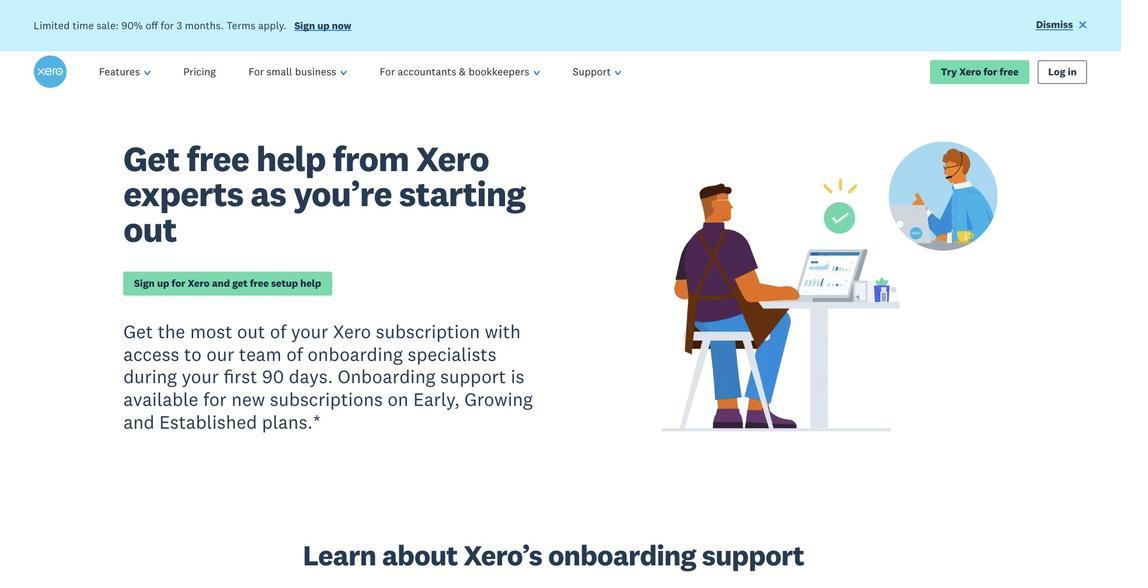 Task type: locate. For each thing, give the bounding box(es) containing it.
you're
[[293, 172, 392, 216]]

sign
[[295, 19, 315, 32], [134, 277, 155, 290]]

1 vertical spatial and
[[123, 410, 155, 433]]

subscription
[[376, 320, 480, 343]]

xero
[[960, 65, 982, 78], [416, 137, 489, 181], [188, 277, 210, 290], [333, 320, 371, 343]]

for inside 'get the most out of your xero subscription with access to our team of onboarding specialists during your first 90 days. onboarding support is available for new subscriptions on early, growing and established plans.*'
[[203, 387, 227, 411]]

team
[[239, 342, 282, 366]]

about
[[382, 538, 458, 573]]

for small business button
[[232, 52, 364, 92]]

support button
[[557, 52, 638, 92]]

90%
[[121, 19, 143, 32]]

0 vertical spatial sign
[[295, 19, 315, 32]]

0 horizontal spatial sign
[[134, 277, 155, 290]]

0 horizontal spatial support
[[441, 365, 506, 388]]

available
[[123, 387, 199, 411]]

3
[[177, 19, 182, 32]]

0 horizontal spatial free
[[187, 137, 249, 181]]

business
[[295, 65, 337, 78]]

to
[[184, 342, 202, 366]]

free inside get free help from xero experts as you're starting out
[[187, 137, 249, 181]]

sign up now link
[[295, 19, 352, 35]]

log
[[1049, 65, 1066, 78]]

limited time sale: 90% off for 3 months. terms apply.
[[34, 19, 287, 32]]

log in
[[1049, 65, 1078, 78]]

dismiss button
[[1037, 18, 1088, 34]]

0 vertical spatial and
[[212, 277, 230, 290]]

1 vertical spatial up
[[157, 277, 169, 290]]

0 horizontal spatial and
[[123, 410, 155, 433]]

learn
[[303, 538, 376, 573]]

starting
[[399, 172, 526, 216]]

onboarding
[[338, 365, 436, 388]]

of right 90
[[287, 342, 303, 366]]

2 vertical spatial free
[[250, 277, 269, 290]]

1 horizontal spatial out
[[237, 320, 265, 343]]

out inside 'get the most out of your xero subscription with access to our team of onboarding specialists during your first 90 days. onboarding support is available for new subscriptions on early, growing and established plans.*'
[[237, 320, 265, 343]]

1 horizontal spatial support
[[702, 538, 805, 573]]

1 vertical spatial your
[[182, 365, 219, 388]]

2 get from the top
[[123, 320, 153, 343]]

of
[[270, 320, 287, 343], [287, 342, 303, 366]]

for for for small business
[[249, 65, 264, 78]]

0 vertical spatial help
[[256, 137, 326, 181]]

0 horizontal spatial for
[[249, 65, 264, 78]]

try
[[942, 65, 958, 78]]

1 horizontal spatial free
[[250, 277, 269, 290]]

1 vertical spatial free
[[187, 137, 249, 181]]

1 horizontal spatial your
[[291, 320, 329, 343]]

months.
[[185, 19, 224, 32]]

for for for accountants & bookkeepers
[[380, 65, 395, 78]]

and left "get" at the top of the page
[[212, 277, 230, 290]]

0 horizontal spatial up
[[157, 277, 169, 290]]

for left the small
[[249, 65, 264, 78]]

0 horizontal spatial out
[[123, 207, 177, 251]]

during
[[123, 365, 177, 388]]

in
[[1069, 65, 1078, 78]]

features
[[99, 65, 140, 78]]

sale:
[[97, 19, 119, 32]]

get inside get free help from xero experts as you're starting out
[[123, 137, 179, 181]]

up
[[318, 19, 330, 32], [157, 277, 169, 290]]

access
[[123, 342, 180, 366]]

first
[[224, 365, 258, 388]]

your up days.
[[291, 320, 329, 343]]

1 horizontal spatial for
[[380, 65, 395, 78]]

xero homepage image
[[34, 56, 66, 88]]

time
[[73, 19, 94, 32]]

2 for from the left
[[380, 65, 395, 78]]

plans.*
[[262, 410, 321, 433]]

sign up for xero and get free setup help
[[134, 277, 321, 290]]

2 horizontal spatial free
[[1000, 65, 1019, 78]]

experts
[[123, 172, 244, 216]]

0 vertical spatial up
[[318, 19, 330, 32]]

1 horizontal spatial up
[[318, 19, 330, 32]]

0 vertical spatial get
[[123, 137, 179, 181]]

your
[[291, 320, 329, 343], [182, 365, 219, 388]]

onboarding
[[308, 342, 403, 366], [549, 538, 697, 573]]

for left accountants
[[380, 65, 395, 78]]

1 vertical spatial help
[[301, 277, 321, 290]]

0 vertical spatial free
[[1000, 65, 1019, 78]]

support
[[441, 365, 506, 388], [702, 538, 805, 573]]

sign up for xero and get free setup help link
[[123, 272, 332, 296]]

1 vertical spatial out
[[237, 320, 265, 343]]

up up the
[[157, 277, 169, 290]]

get inside 'get the most out of your xero subscription with access to our team of onboarding specialists during your first 90 days. onboarding support is available for new subscriptions on early, growing and established plans.*'
[[123, 320, 153, 343]]

1 vertical spatial sign
[[134, 277, 155, 290]]

0 horizontal spatial your
[[182, 365, 219, 388]]

0 vertical spatial onboarding
[[308, 342, 403, 366]]

1 for from the left
[[249, 65, 264, 78]]

the
[[158, 320, 185, 343]]

help
[[256, 137, 326, 181], [301, 277, 321, 290]]

1 vertical spatial onboarding
[[549, 538, 697, 573]]

up left the now
[[318, 19, 330, 32]]

subscriptions
[[270, 387, 383, 411]]

now
[[332, 19, 352, 32]]

0 vertical spatial support
[[441, 365, 506, 388]]

free
[[1000, 65, 1019, 78], [187, 137, 249, 181], [250, 277, 269, 290]]

get
[[123, 137, 179, 181], [123, 320, 153, 343]]

1 vertical spatial support
[[702, 538, 805, 573]]

xero inside 'get the most out of your xero subscription with access to our team of onboarding specialists during your first 90 days. onboarding support is available for new subscriptions on early, growing and established plans.*'
[[333, 320, 371, 343]]

1 vertical spatial get
[[123, 320, 153, 343]]

accountants
[[398, 65, 457, 78]]

and
[[212, 277, 230, 290], [123, 410, 155, 433]]

your left first
[[182, 365, 219, 388]]

get for get the most out of your xero subscription with access to our team of onboarding specialists during your first 90 days. onboarding support is available for new subscriptions on early, growing and established plans.*
[[123, 320, 153, 343]]

for
[[249, 65, 264, 78], [380, 65, 395, 78]]

and down during
[[123, 410, 155, 433]]

out
[[123, 207, 177, 251], [237, 320, 265, 343]]

for
[[161, 19, 174, 32], [984, 65, 998, 78], [172, 277, 186, 290], [203, 387, 227, 411]]

for up the
[[172, 277, 186, 290]]

early,
[[414, 387, 460, 411]]

for left new
[[203, 387, 227, 411]]

and inside 'get the most out of your xero subscription with access to our team of onboarding specialists during your first 90 days. onboarding support is available for new subscriptions on early, growing and established plans.*'
[[123, 410, 155, 433]]

specialists
[[408, 342, 497, 366]]

support
[[573, 65, 611, 78]]

90
[[262, 365, 284, 388]]

0 vertical spatial out
[[123, 207, 177, 251]]

get the most out of your xero subscription with access to our team of onboarding specialists during your first 90 days. onboarding support is available for new subscriptions on early, growing and established plans.*
[[123, 320, 533, 433]]

for accountants & bookkeepers button
[[364, 52, 557, 92]]

1 get from the top
[[123, 137, 179, 181]]

1 horizontal spatial sign
[[295, 19, 315, 32]]

0 horizontal spatial onboarding
[[308, 342, 403, 366]]



Task type: describe. For each thing, give the bounding box(es) containing it.
most
[[190, 320, 233, 343]]

apply.
[[258, 19, 287, 32]]

0 vertical spatial your
[[291, 320, 329, 343]]

get for get free help from xero experts as you're starting out
[[123, 137, 179, 181]]

as
[[251, 172, 286, 216]]

get
[[232, 277, 248, 290]]

dismiss
[[1037, 18, 1074, 31]]

onboarding inside 'get the most out of your xero subscription with access to our team of onboarding specialists during your first 90 days. onboarding support is available for new subscriptions on early, growing and established plans.*'
[[308, 342, 403, 366]]

off
[[146, 19, 158, 32]]

for small business
[[249, 65, 337, 78]]

sign for sign up for xero and get free setup help
[[134, 277, 155, 290]]

try xero for free
[[942, 65, 1019, 78]]

from
[[333, 137, 409, 181]]

of up 90
[[270, 320, 287, 343]]

for right try
[[984, 65, 998, 78]]

on
[[388, 387, 409, 411]]

learn about xero's onboarding support
[[303, 538, 805, 573]]

for left the 3
[[161, 19, 174, 32]]

sign up now
[[295, 19, 352, 32]]

with
[[485, 320, 521, 343]]

for accountants & bookkeepers
[[380, 65, 530, 78]]

growing
[[465, 387, 533, 411]]

sign for sign up now
[[295, 19, 315, 32]]

a business owner chats online with a xero expert and follows their step-by-step instructions. image
[[662, 142, 999, 432]]

out inside get free help from xero experts as you're starting out
[[123, 207, 177, 251]]

limited
[[34, 19, 70, 32]]

up for for
[[157, 277, 169, 290]]

xero inside get free help from xero experts as you're starting out
[[416, 137, 489, 181]]

bookkeepers
[[469, 65, 530, 78]]

established
[[159, 410, 257, 433]]

1 horizontal spatial and
[[212, 277, 230, 290]]

try xero for free link
[[931, 60, 1030, 84]]

terms
[[227, 19, 256, 32]]

up for now
[[318, 19, 330, 32]]

setup
[[271, 277, 298, 290]]

days.
[[289, 365, 333, 388]]

pricing
[[183, 65, 216, 78]]

log in link
[[1038, 60, 1088, 84]]

pricing link
[[167, 52, 232, 92]]

is
[[511, 365, 525, 388]]

get free help from xero experts as you're starting out
[[123, 137, 526, 251]]

small
[[267, 65, 293, 78]]

new
[[232, 387, 265, 411]]

our
[[207, 342, 234, 366]]

xero's
[[464, 538, 543, 573]]

help inside get free help from xero experts as you're starting out
[[256, 137, 326, 181]]

&
[[459, 65, 466, 78]]

1 horizontal spatial onboarding
[[549, 538, 697, 573]]

support inside 'get the most out of your xero subscription with access to our team of onboarding specialists during your first 90 days. onboarding support is available for new subscriptions on early, growing and established plans.*'
[[441, 365, 506, 388]]

features button
[[83, 52, 167, 92]]



Task type: vqa. For each thing, say whether or not it's contained in the screenshot.
the middle free
yes



